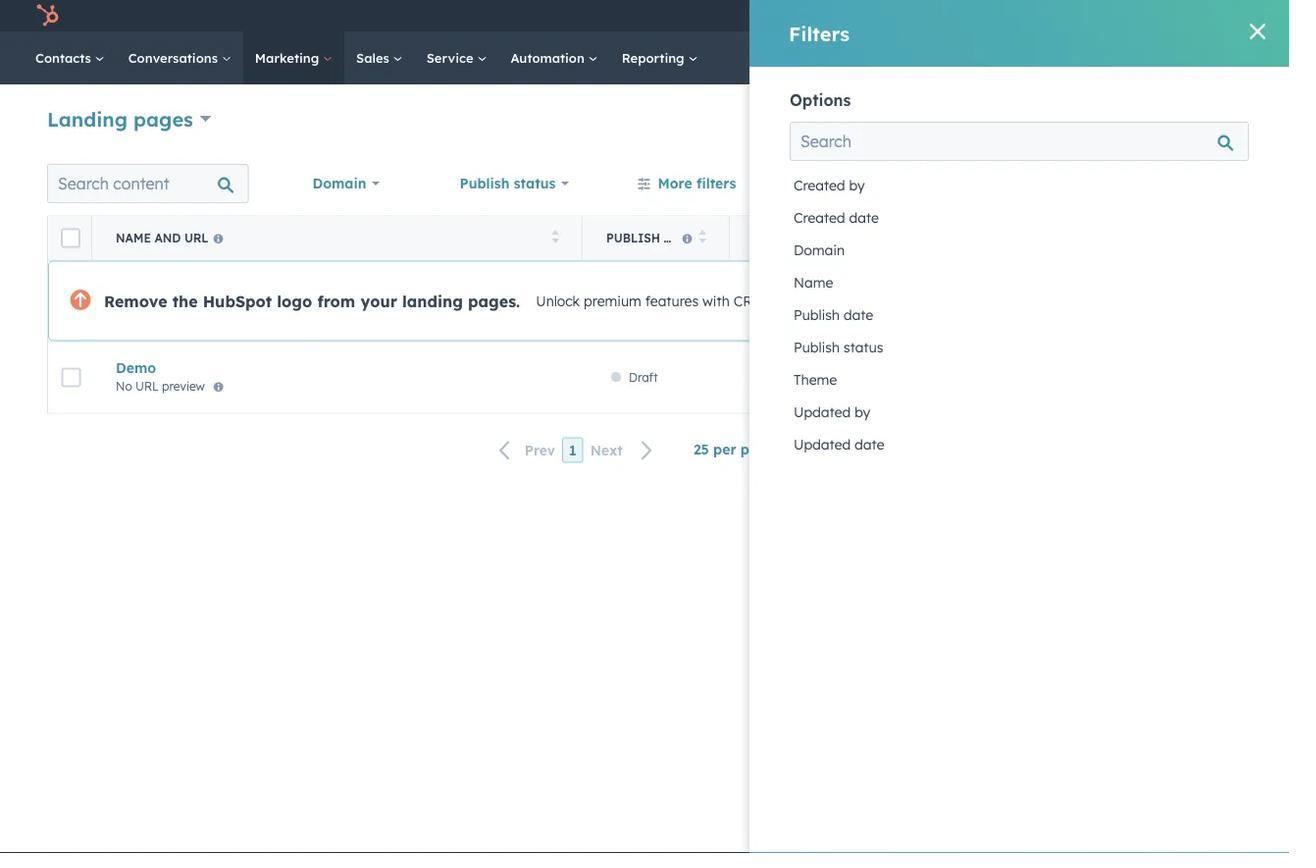 Task type: vqa. For each thing, say whether or not it's contained in the screenshot.
you to the bottom
no



Task type: describe. For each thing, give the bounding box(es) containing it.
name and url button
[[92, 216, 583, 260]]

pagination navigation
[[488, 437, 665, 463]]

minutes
[[766, 369, 817, 386]]

reporting
[[622, 50, 689, 66]]

landing
[[403, 291, 463, 311]]

finish
[[963, 163, 1016, 180]]

created by
[[794, 177, 865, 194]]

0 horizontal spatial url
[[136, 378, 159, 393]]

help button
[[987, 0, 1020, 31]]

close image
[[1251, 24, 1266, 39]]

demo
[[116, 359, 156, 376]]

landing pages button
[[47, 105, 211, 133]]

publish inside button
[[794, 306, 840, 323]]

25 per page button
[[681, 429, 802, 469]]

press to sort. element for publish status
[[699, 230, 707, 246]]

updated by
[[794, 403, 871, 421]]

press to sort. element for updated date (pdt)
[[871, 230, 879, 246]]

date for publish date
[[844, 306, 874, 323]]

page
[[741, 440, 776, 457]]

conversations
[[128, 50, 222, 66]]

press to sort. image for name and url
[[552, 230, 560, 243]]

press to sort. element for name and url
[[552, 230, 560, 246]]

1 button
[[563, 437, 584, 463]]

next
[[591, 442, 623, 459]]

Search HubSpot search field
[[1014, 41, 1255, 75]]

unlock premium features with crm suite starter.
[[536, 292, 851, 309]]

cms
[[1020, 163, 1051, 180]]

unlock
[[536, 292, 580, 309]]

create button
[[1161, 104, 1243, 135]]

5 minutes ago
[[754, 369, 846, 386]]

options
[[790, 90, 851, 110]]

landing pages
[[47, 107, 193, 131]]

premium
[[584, 292, 642, 309]]

sales
[[356, 50, 393, 66]]

notifications button
[[1061, 0, 1095, 31]]

updated date (pdt)
[[754, 231, 880, 245]]

1 vertical spatial publish status button
[[790, 331, 1250, 364]]

created for created date
[[794, 209, 846, 226]]

finish cms setup 1 / 11
[[963, 163, 1134, 180]]

ago
[[821, 369, 846, 386]]

domain inside popup button
[[313, 174, 367, 192]]

search image
[[1245, 49, 1262, 67]]

crm
[[734, 292, 764, 309]]

demo link
[[116, 359, 560, 376]]

sales link
[[345, 31, 415, 84]]

1 inside button
[[569, 441, 577, 459]]

filters
[[789, 21, 850, 46]]

hubspot link
[[24, 4, 74, 27]]

the
[[172, 291, 198, 311]]

notifications image
[[1069, 9, 1087, 27]]

help image
[[995, 9, 1012, 27]]

starter.
[[804, 292, 851, 309]]

publish status inside row group
[[794, 339, 884, 356]]

suite
[[768, 292, 801, 309]]

0 horizontal spatial publish status button
[[583, 216, 730, 260]]

press to sort. image
[[871, 230, 879, 243]]

press to sort. image for publish status
[[699, 230, 707, 243]]

no
[[116, 378, 132, 393]]

status for publish status popup button
[[514, 174, 556, 192]]

date for updated date (pdt)
[[813, 231, 844, 245]]

publish status for publish status button to the left
[[607, 231, 709, 245]]

more filters
[[658, 174, 737, 192]]

updated date button
[[790, 428, 1250, 461]]

publish inside popup button
[[460, 174, 510, 192]]

theme
[[794, 371, 838, 388]]

search button
[[1235, 41, 1272, 75]]

updated for updated by
[[794, 403, 851, 421]]

pages
[[134, 107, 193, 131]]

apoptosis studios
[[1128, 7, 1237, 24]]

domain button
[[300, 164, 393, 203]]

publish status for publish status popup button
[[460, 174, 556, 192]]

marketing
[[255, 50, 323, 66]]

create
[[1177, 112, 1214, 127]]

draft
[[629, 370, 658, 385]]

5
[[754, 369, 762, 386]]

updated for updated date
[[794, 436, 851, 453]]

name button
[[790, 266, 1250, 299]]

publish date
[[794, 306, 874, 323]]

per
[[714, 440, 737, 457]]



Task type: locate. For each thing, give the bounding box(es) containing it.
menu
[[802, 0, 1266, 39]]

status for publish status button to the left
[[664, 231, 709, 245]]

0 horizontal spatial press to sort. element
[[552, 230, 560, 246]]

0 vertical spatial publish status
[[460, 174, 556, 192]]

0 vertical spatial 1
[[1104, 163, 1112, 180]]

press to sort. image
[[552, 230, 560, 243], [699, 230, 707, 243]]

menu item
[[902, 0, 946, 31]]

url
[[185, 231, 209, 245], [136, 378, 159, 393]]

1 vertical spatial 1
[[569, 441, 577, 459]]

1 horizontal spatial press to sort. image
[[699, 230, 707, 243]]

Search content search field
[[47, 164, 249, 203]]

1 horizontal spatial status
[[664, 231, 709, 245]]

publish
[[460, 174, 510, 192], [607, 231, 661, 245], [794, 306, 840, 323], [794, 339, 840, 356]]

1 right "prev"
[[569, 441, 577, 459]]

updated down theme at right top
[[794, 403, 851, 421]]

created up "created date"
[[794, 177, 846, 194]]

apoptosis studios button
[[1095, 0, 1266, 31]]

created date
[[794, 209, 879, 226]]

url right and
[[185, 231, 209, 245]]

updated down "created date"
[[754, 231, 810, 245]]

updated date (pdt) button
[[730, 216, 902, 260]]

domain up name and url button
[[313, 174, 367, 192]]

date up the (pdt) on the top of page
[[850, 209, 879, 226]]

updated for updated date (pdt)
[[754, 231, 810, 245]]

3 press to sort. element from the left
[[871, 230, 879, 246]]

more
[[658, 174, 693, 192]]

hubspot image
[[35, 4, 59, 27]]

from
[[317, 291, 356, 311]]

updated inside updated date (pdt) button
[[754, 231, 810, 245]]

created date button
[[790, 201, 1250, 234]]

publish status button
[[447, 164, 582, 203]]

remove the hubspot logo from your landing pages.
[[104, 291, 520, 311]]

25 per page
[[694, 440, 776, 457]]

date up ago
[[844, 306, 874, 323]]

prev button
[[488, 438, 563, 463]]

service link
[[415, 31, 499, 84]]

upgrade
[[835, 9, 891, 26]]

publish status inside popup button
[[460, 174, 556, 192]]

finish cms setup progress bar
[[963, 188, 978, 204]]

no url preview
[[116, 378, 205, 393]]

press to sort. element down "created date"
[[871, 230, 879, 246]]

updated date
[[794, 436, 885, 453]]

publish status
[[460, 174, 556, 192], [607, 231, 709, 245], [794, 339, 884, 356]]

updated by button
[[790, 396, 1250, 428]]

setup
[[1055, 163, 1100, 180]]

2 horizontal spatial publish status
[[794, 339, 884, 356]]

press to sort. element inside name and url button
[[552, 230, 560, 246]]

1 vertical spatial created
[[794, 209, 846, 226]]

25
[[694, 440, 709, 457]]

0 vertical spatial url
[[185, 231, 209, 245]]

1 horizontal spatial domain
[[794, 241, 845, 259]]

updated inside updated date button
[[794, 436, 851, 453]]

service
[[427, 50, 477, 66]]

by inside created by button
[[850, 177, 865, 194]]

1 horizontal spatial url
[[185, 231, 209, 245]]

remove
[[104, 291, 167, 311]]

press to sort. element down more filters
[[699, 230, 707, 246]]

press to sort. element up unlock
[[552, 230, 560, 246]]

finish cms setup button
[[963, 163, 1100, 180]]

2 vertical spatial updated
[[794, 436, 851, 453]]

2 created from the top
[[794, 209, 846, 226]]

settings image
[[1032, 9, 1050, 27]]

publish date button
[[790, 298, 1250, 331]]

date down updated by
[[855, 436, 885, 453]]

1 vertical spatial url
[[136, 378, 159, 393]]

1 vertical spatial name
[[794, 274, 834, 291]]

1 horizontal spatial publish status
[[607, 231, 709, 245]]

features
[[646, 292, 699, 309]]

and
[[155, 231, 181, 245]]

your
[[361, 291, 398, 311]]

landing pages banner
[[47, 98, 1243, 143]]

1 left 11
[[1104, 163, 1112, 180]]

automation
[[511, 50, 589, 66]]

hubspot
[[203, 291, 272, 311]]

created inside button
[[794, 177, 846, 194]]

press to sort. image inside name and url button
[[552, 230, 560, 243]]

landing
[[47, 107, 128, 131]]

by up "created date"
[[850, 177, 865, 194]]

by up updated date
[[855, 403, 871, 421]]

(pdt)
[[848, 231, 880, 245]]

press to sort. element
[[552, 230, 560, 246], [699, 230, 707, 246], [871, 230, 879, 246]]

created by button
[[790, 169, 1250, 202]]

name inside button
[[116, 231, 151, 245]]

apoptosis
[[1128, 7, 1188, 24]]

updated
[[754, 231, 810, 245], [794, 403, 851, 421], [794, 436, 851, 453]]

tara schultz image
[[1107, 7, 1124, 25]]

logo
[[277, 291, 312, 311]]

0 vertical spatial name
[[116, 231, 151, 245]]

name up starter.
[[794, 274, 834, 291]]

date
[[850, 209, 879, 226], [813, 231, 844, 245], [844, 306, 874, 323], [855, 436, 885, 453]]

studios
[[1192, 7, 1237, 24]]

1 horizontal spatial name
[[794, 274, 834, 291]]

conversations link
[[117, 31, 243, 84]]

11
[[1119, 163, 1134, 180]]

next button
[[584, 438, 665, 463]]

reporting link
[[610, 31, 710, 84]]

updated down updated by
[[794, 436, 851, 453]]

press to sort. element inside publish status button
[[699, 230, 707, 246]]

0 vertical spatial domain
[[313, 174, 367, 192]]

0 horizontal spatial domain
[[313, 174, 367, 192]]

0 horizontal spatial 1
[[569, 441, 577, 459]]

upgrade image
[[814, 9, 832, 27]]

domain down "created date"
[[794, 241, 845, 259]]

created for created by
[[794, 177, 846, 194]]

filters
[[697, 174, 737, 192]]

automation link
[[499, 31, 610, 84]]

2 vertical spatial status
[[844, 339, 884, 356]]

Search search field
[[790, 122, 1250, 161]]

0 horizontal spatial name
[[116, 231, 151, 245]]

1 vertical spatial by
[[855, 403, 871, 421]]

0 horizontal spatial publish status
[[460, 174, 556, 192]]

row group
[[790, 169, 1250, 461]]

1 press to sort. element from the left
[[552, 230, 560, 246]]

2 press to sort. element from the left
[[699, 230, 707, 246]]

domain inside button
[[794, 241, 845, 259]]

by for updated by
[[855, 403, 871, 421]]

name and url
[[116, 231, 209, 245]]

date for created date
[[850, 209, 879, 226]]

menu containing apoptosis studios
[[802, 0, 1266, 39]]

name inside button
[[794, 274, 834, 291]]

2 horizontal spatial status
[[844, 339, 884, 356]]

settings link
[[1020, 0, 1061, 31]]

1 vertical spatial updated
[[794, 403, 851, 421]]

status inside popup button
[[514, 174, 556, 192]]

url inside name and url button
[[185, 231, 209, 245]]

1 horizontal spatial 1
[[1104, 163, 1112, 180]]

1 horizontal spatial press to sort. element
[[699, 230, 707, 246]]

name for name
[[794, 274, 834, 291]]

contacts link
[[24, 31, 117, 84]]

1 horizontal spatial publish status button
[[790, 331, 1250, 364]]

updated inside the updated by button
[[794, 403, 851, 421]]

preview
[[162, 378, 205, 393]]

1 vertical spatial status
[[664, 231, 709, 245]]

0 vertical spatial publish status button
[[583, 216, 730, 260]]

2 press to sort. image from the left
[[699, 230, 707, 243]]

2 horizontal spatial press to sort. element
[[871, 230, 879, 246]]

publish status button down more
[[583, 216, 730, 260]]

created inside button
[[794, 209, 846, 226]]

1 vertical spatial publish status
[[607, 231, 709, 245]]

press to sort. image up unlock
[[552, 230, 560, 243]]

date for updated date
[[855, 436, 885, 453]]

1 vertical spatial domain
[[794, 241, 845, 259]]

contacts
[[35, 50, 95, 66]]

0 vertical spatial status
[[514, 174, 556, 192]]

0 vertical spatial by
[[850, 177, 865, 194]]

marketing link
[[243, 31, 345, 84]]

0 vertical spatial created
[[794, 177, 846, 194]]

0 horizontal spatial press to sort. image
[[552, 230, 560, 243]]

marketplaces button
[[946, 0, 987, 31]]

domain button
[[790, 234, 1250, 267]]

prev
[[525, 442, 556, 459]]

name left and
[[116, 231, 151, 245]]

by
[[850, 177, 865, 194], [855, 403, 871, 421]]

press to sort. image down more filters
[[699, 230, 707, 243]]

pages.
[[468, 291, 520, 311]]

url down demo
[[136, 378, 159, 393]]

marketplaces image
[[957, 9, 975, 27]]

1 created from the top
[[794, 177, 846, 194]]

name for name and url
[[116, 231, 151, 245]]

more filters button
[[625, 164, 749, 203]]

0 vertical spatial updated
[[754, 231, 810, 245]]

domain
[[313, 174, 367, 192], [794, 241, 845, 259]]

by inside the updated by button
[[855, 403, 871, 421]]

created
[[794, 177, 846, 194], [794, 209, 846, 226]]

row group containing created by
[[790, 169, 1250, 461]]

with
[[703, 292, 730, 309]]

by for created by
[[850, 177, 865, 194]]

date down "created date"
[[813, 231, 844, 245]]

/
[[1112, 163, 1119, 180]]

publish status button down name button
[[790, 331, 1250, 364]]

2 vertical spatial publish status
[[794, 339, 884, 356]]

created up the updated date (pdt)
[[794, 209, 846, 226]]

press to sort. element inside updated date (pdt) button
[[871, 230, 879, 246]]

theme button
[[790, 363, 1250, 396]]

1 press to sort. image from the left
[[552, 230, 560, 243]]

0 horizontal spatial status
[[514, 174, 556, 192]]



